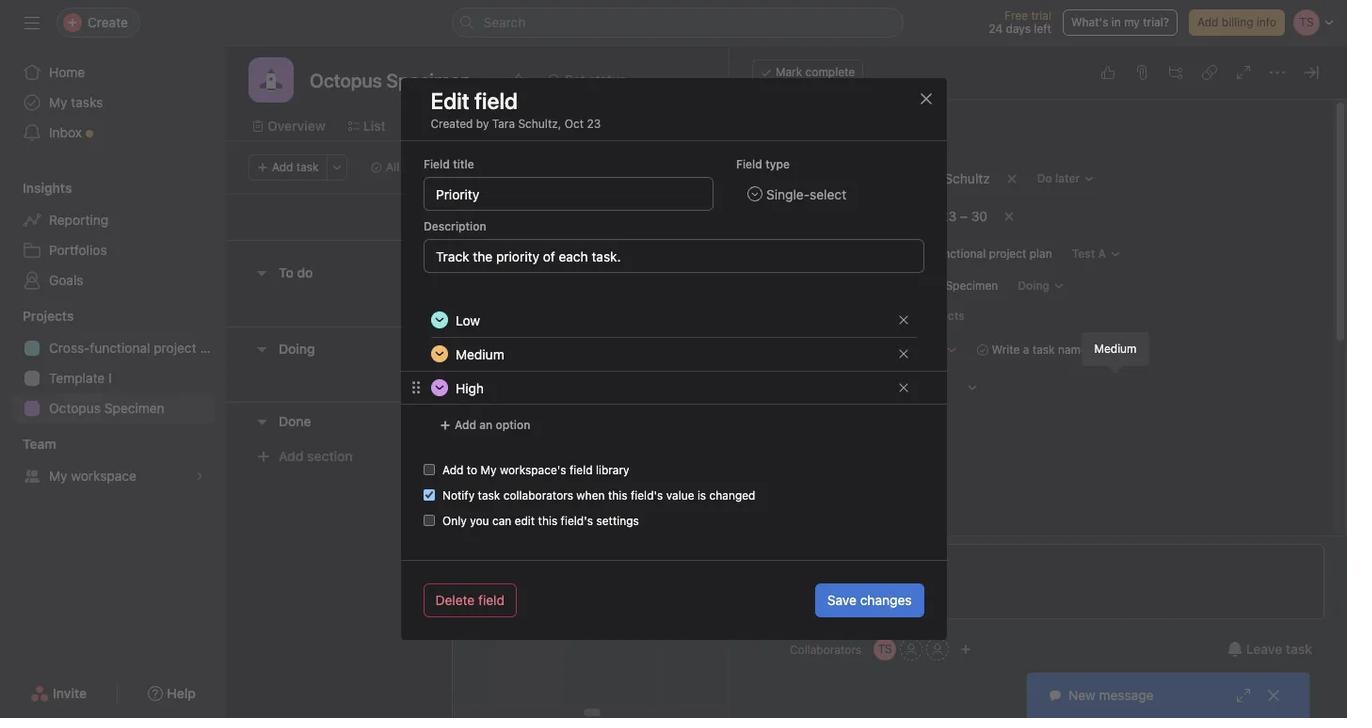 Task type: describe. For each thing, give the bounding box(es) containing it.
specimen inside main content
[[946, 279, 999, 293]]

add to projects
[[882, 309, 965, 323]]

0 horizontal spatial ts button
[[753, 544, 783, 575]]

insights button
[[0, 179, 72, 198]]

assignee
[[753, 172, 801, 186]]

field title
[[423, 157, 474, 171]]

description inside main content
[[753, 495, 814, 509]]

to do
[[279, 265, 313, 281]]

global element
[[0, 46, 226, 159]]

name
[[1059, 343, 1088, 357]]

a
[[1024, 343, 1030, 357]]

close details image
[[1305, 65, 1320, 80]]

copy task link image
[[1203, 65, 1218, 80]]

edit
[[514, 514, 535, 528]]

timeline link
[[483, 116, 551, 137]]

to do button
[[279, 256, 313, 290]]

trial?
[[1144, 15, 1170, 29]]

doing button
[[279, 332, 315, 366]]

0 horizontal spatial plan
[[200, 340, 226, 356]]

workspace's
[[500, 463, 566, 478]]

due
[[753, 210, 774, 224]]

home link
[[11, 57, 215, 88]]

projects element inside the identify species dialog
[[852, 237, 1332, 303]]

add for add billing info
[[1198, 15, 1219, 29]]

0 horizontal spatial octopus
[[49, 400, 101, 416]]

add billing info
[[1198, 15, 1277, 29]]

add to projects button
[[873, 303, 974, 330]]

what's in my trial? button
[[1063, 9, 1178, 36]]

do
[[297, 265, 313, 281]]

notify
[[442, 489, 474, 503]]

identify species
[[608, 338, 693, 352]]

insights element
[[0, 171, 226, 300]]

team
[[23, 436, 56, 452]]

oct
[[565, 117, 584, 131]]

field for field title
[[423, 157, 450, 171]]

only you can edit this field's settings
[[442, 514, 639, 528]]

tasks
[[71, 94, 103, 110]]

my
[[1125, 15, 1141, 29]]

leave task
[[1247, 641, 1313, 657]]

ts for the bottommost 'ts' button
[[878, 642, 893, 657]]

0 horizontal spatial octopus specimen link
[[11, 394, 215, 424]]

template i link
[[11, 364, 215, 394]]

overview link
[[252, 116, 326, 137]]

new message
[[1069, 688, 1154, 704]]

Notify task collaborators when this field's value is changed checkbox
[[423, 490, 435, 501]]

template i
[[49, 370, 112, 386]]

1 vertical spatial ts button
[[874, 639, 897, 661]]

what's in my trial?
[[1072, 15, 1170, 29]]

0 vertical spatial octopus specimen link
[[875, 277, 1006, 296]]

list
[[363, 118, 386, 134]]

add for add to projects
[[882, 309, 903, 323]]

save
[[828, 592, 857, 608]]

changed
[[709, 489, 755, 503]]

created
[[431, 117, 473, 131]]

medium tooltip
[[1084, 333, 1149, 371]]

tara
[[492, 117, 515, 131]]

free trial 24 days left
[[989, 8, 1052, 36]]

you
[[470, 514, 489, 528]]

collapse task list for the section done image
[[254, 414, 269, 429]]

field for delete
[[479, 592, 505, 608]]

delete
[[436, 592, 475, 608]]

goals link
[[11, 266, 215, 296]]

by
[[476, 117, 489, 131]]

identify species dialog
[[730, 46, 1348, 719]]

overview
[[268, 118, 326, 134]]

leave
[[1247, 641, 1283, 657]]

species
[[651, 338, 693, 352]]

info
[[1257, 15, 1277, 29]]

add section button
[[249, 440, 360, 474]]

task for add task
[[297, 160, 319, 174]]

notify task collaborators when this field's value is changed
[[442, 489, 755, 503]]

board link
[[409, 116, 461, 137]]

in
[[1112, 15, 1122, 29]]

option
[[496, 418, 530, 432]]

projects element containing projects
[[0, 300, 226, 428]]

portfolios link
[[11, 235, 215, 266]]

to
[[279, 265, 294, 281]]

my tasks link
[[11, 88, 215, 118]]

done button
[[279, 405, 311, 438]]

invite
[[53, 686, 87, 702]]

settings
[[596, 514, 639, 528]]

medium
[[1095, 342, 1137, 356]]

Task Name text field
[[739, 111, 1311, 154]]

field for edit
[[475, 88, 518, 114]]

cross-functional project plan link for template i link
[[11, 333, 226, 364]]

to for my
[[467, 463, 477, 478]]

value
[[666, 489, 694, 503]]

workspace
[[71, 468, 136, 484]]

an
[[479, 418, 492, 432]]

add subtask image
[[1169, 65, 1184, 80]]

mark complete
[[776, 65, 855, 79]]

0 horizontal spatial ts
[[585, 338, 600, 352]]

goals
[[49, 272, 83, 288]]

i
[[108, 370, 112, 386]]

19
[[427, 221, 440, 235]]

mark complete button
[[753, 59, 864, 86]]

is
[[697, 489, 706, 503]]

mark
[[776, 65, 803, 79]]

1 vertical spatial project
[[154, 340, 197, 356]]

edit
[[431, 88, 470, 114]]

cross-functional project plan link for the topmost octopus specimen link
[[875, 245, 1060, 264]]

add or remove collaborators image
[[961, 644, 972, 656]]

clear due date image
[[1004, 211, 1015, 222]]

doing
[[279, 341, 315, 357]]



Task type: locate. For each thing, give the bounding box(es) containing it.
add for add to my workspace's field library
[[442, 463, 463, 478]]

field for field type
[[736, 157, 762, 171]]

home
[[49, 64, 85, 80]]

octopus specimen down i
[[49, 400, 165, 416]]

write a task name
[[992, 343, 1088, 357]]

add inside button
[[1198, 15, 1219, 29]]

1 horizontal spatial cross-functional project plan link
[[875, 245, 1060, 264]]

field left title
[[423, 157, 450, 171]]

search button
[[452, 8, 904, 38]]

ts
[[585, 338, 600, 352], [760, 552, 775, 566], [878, 642, 893, 657]]

None text field
[[305, 63, 476, 97], [423, 239, 924, 273], [305, 63, 476, 97], [423, 239, 924, 273]]

expand new message image
[[1237, 689, 1252, 704]]

my down team
[[49, 468, 67, 484]]

1 horizontal spatial functional
[[933, 247, 986, 261]]

0 horizontal spatial field's
[[561, 514, 593, 528]]

add down overview 'link'
[[272, 160, 293, 174]]

0 vertical spatial to
[[906, 309, 917, 323]]

2 horizontal spatial ts
[[878, 642, 893, 657]]

1 horizontal spatial plan
[[1030, 247, 1053, 261]]

cross-functional project plan
[[898, 247, 1053, 261], [49, 340, 226, 356]]

inbox
[[49, 124, 82, 140]]

Priority, Stage, Status… text field
[[423, 177, 713, 211]]

main content containing assignee
[[732, 100, 1332, 719]]

0 horizontal spatial description
[[423, 219, 486, 234]]

my left tasks
[[49, 94, 67, 110]]

octopus up 'add to projects'
[[898, 279, 943, 293]]

search
[[484, 14, 526, 30]]

close image
[[919, 91, 934, 106], [1267, 689, 1282, 704]]

specimen
[[946, 279, 999, 293], [104, 400, 165, 416]]

0 horizontal spatial octopus specimen
[[49, 400, 165, 416]]

0 likes. click to like this task image
[[1101, 65, 1116, 80]]

description
[[423, 219, 486, 234], [753, 495, 814, 509]]

octopus
[[898, 279, 943, 293], [49, 400, 101, 416]]

1 horizontal spatial projects element
[[852, 237, 1332, 303]]

octopus specimen link up projects
[[875, 277, 1006, 296]]

1 vertical spatial close image
[[1267, 689, 1282, 704]]

add for add task
[[272, 160, 293, 174]]

field's left value
[[631, 489, 663, 503]]

description right 18 at left
[[423, 219, 486, 234]]

add right add to my workspace's field library checkbox
[[442, 463, 463, 478]]

Type an option name field
[[448, 304, 891, 336], [448, 338, 891, 370], [448, 372, 891, 404]]

add an option button
[[431, 413, 539, 439]]

to up notify
[[467, 463, 477, 478]]

collaborators
[[790, 643, 862, 657]]

1 horizontal spatial octopus specimen link
[[875, 277, 1006, 296]]

add left billing
[[1198, 15, 1219, 29]]

2 vertical spatial field
[[479, 592, 505, 608]]

remove option image for 3rd type an option name field from the bottom of the page
[[898, 315, 909, 326]]

functional up projects
[[933, 247, 986, 261]]

add billing info button
[[1190, 9, 1286, 36]]

1 vertical spatial specimen
[[104, 400, 165, 416]]

0 vertical spatial description
[[423, 219, 486, 234]]

0 horizontal spatial specimen
[[104, 400, 165, 416]]

field
[[423, 157, 450, 171], [736, 157, 762, 171]]

1 horizontal spatial cross-
[[898, 247, 933, 261]]

octopus specimen link down i
[[11, 394, 215, 424]]

24
[[989, 22, 1003, 36]]

projects element
[[852, 237, 1332, 303], [0, 300, 226, 428]]

0 vertical spatial plan
[[1030, 247, 1053, 261]]

hide sidebar image
[[24, 15, 40, 30]]

invite button
[[18, 677, 99, 711]]

plan
[[1030, 247, 1053, 261], [200, 340, 226, 356]]

field up the when
[[569, 463, 593, 478]]

add task button
[[249, 154, 327, 181]]

collapse task list for the section doing image
[[254, 342, 269, 357]]

field left type
[[736, 157, 762, 171]]

my workspace link
[[11, 462, 215, 492]]

1 remove option image from the top
[[898, 315, 909, 326]]

0 vertical spatial ts
[[585, 338, 600, 352]]

1 vertical spatial ts
[[760, 552, 775, 566]]

tuesday
[[1099, 343, 1143, 357]]

0 horizontal spatial to
[[467, 463, 477, 478]]

library
[[596, 463, 629, 478]]

1 horizontal spatial field's
[[631, 489, 663, 503]]

field right delete
[[479, 592, 505, 608]]

1 vertical spatial cross-
[[49, 340, 90, 356]]

collaborators
[[503, 489, 573, 503]]

what's
[[1072, 15, 1109, 29]]

1 vertical spatial type an option name field
[[448, 338, 891, 370]]

search list box
[[452, 8, 904, 38]]

to
[[906, 309, 917, 323], [467, 463, 477, 478]]

add
[[1198, 15, 1219, 29], [272, 160, 293, 174], [882, 309, 903, 323], [454, 418, 476, 432], [279, 448, 304, 464], [442, 463, 463, 478]]

field inside button
[[479, 592, 505, 608]]

0 vertical spatial ts button
[[753, 544, 783, 575]]

1 vertical spatial this
[[538, 514, 557, 528]]

project inside main content
[[990, 247, 1027, 261]]

this for when
[[608, 489, 627, 503]]

1 vertical spatial remove option image
[[898, 349, 909, 360]]

free
[[1005, 8, 1029, 23]]

schultz,
[[518, 117, 562, 131]]

0 vertical spatial cross-functional project plan link
[[875, 245, 1060, 264]]

1 vertical spatial field
[[569, 463, 593, 478]]

1 horizontal spatial ts button
[[874, 639, 897, 661]]

board
[[424, 118, 461, 134]]

add an option
[[454, 418, 530, 432]]

reporting link
[[11, 205, 215, 235]]

task up you
[[478, 489, 500, 503]]

field's down the when
[[561, 514, 593, 528]]

1 horizontal spatial field
[[736, 157, 762, 171]]

to inside button
[[906, 309, 917, 323]]

this right edit
[[538, 514, 557, 528]]

type
[[765, 157, 790, 171]]

0 vertical spatial specimen
[[946, 279, 999, 293]]

list link
[[348, 116, 386, 137]]

0 vertical spatial field
[[475, 88, 518, 114]]

rocket image
[[260, 69, 283, 91]]

this up settings
[[608, 489, 627, 503]]

task right leave
[[1287, 641, 1313, 657]]

left
[[1035, 22, 1052, 36]]

edit field created by tara schultz, oct 23
[[431, 88, 601, 131]]

save changes button
[[816, 584, 924, 618]]

field up tara at the top left
[[475, 88, 518, 114]]

1 vertical spatial octopus specimen
[[49, 400, 165, 416]]

days
[[1007, 22, 1031, 36]]

0 vertical spatial field's
[[631, 489, 663, 503]]

plan inside main content
[[1030, 247, 1053, 261]]

trial
[[1032, 8, 1052, 23]]

remove option image
[[898, 315, 909, 326], [898, 349, 909, 360], [898, 382, 909, 394]]

select
[[810, 186, 846, 202]]

can
[[492, 514, 511, 528]]

0 horizontal spatial field
[[423, 157, 450, 171]]

project up template i link
[[154, 340, 197, 356]]

add to starred image
[[512, 73, 527, 88]]

field
[[475, 88, 518, 114], [569, 463, 593, 478], [479, 592, 505, 608]]

project down clear due date 'icon'
[[990, 247, 1027, 261]]

field's for value
[[631, 489, 663, 503]]

1 horizontal spatial this
[[608, 489, 627, 503]]

1 vertical spatial description
[[753, 495, 814, 509]]

cross-functional project plan down clear due date 'icon'
[[898, 247, 1053, 261]]

field inside edit field created by tara schultz, oct 23
[[475, 88, 518, 114]]

add to my workspace's field library
[[442, 463, 629, 478]]

0 vertical spatial this
[[608, 489, 627, 503]]

0 horizontal spatial this
[[538, 514, 557, 528]]

team button
[[0, 435, 56, 454]]

1 type an option name field from the top
[[448, 304, 891, 336]]

functional
[[933, 247, 986, 261], [90, 340, 150, 356]]

projects button
[[0, 307, 74, 326]]

identify
[[608, 338, 648, 352]]

cross-functional project plan up template i link
[[49, 340, 226, 356]]

2 remove option image from the top
[[898, 349, 909, 360]]

23
[[587, 117, 601, 131]]

add for add section
[[279, 448, 304, 464]]

1 vertical spatial cross-functional project plan link
[[11, 333, 226, 364]]

2 type an option name field from the top
[[448, 338, 891, 370]]

full screen image
[[1237, 65, 1252, 80]]

2 vertical spatial ts
[[878, 642, 893, 657]]

0 horizontal spatial cross-functional project plan link
[[11, 333, 226, 364]]

Only you can edit this field's settings checkbox
[[423, 515, 435, 527]]

task for notify task collaborators when this field's value is changed
[[478, 489, 500, 503]]

collapse task list for the section to do image
[[254, 266, 269, 281]]

this for edit
[[538, 514, 557, 528]]

add section
[[279, 448, 353, 464]]

my left workspace's
[[480, 463, 496, 478]]

1 horizontal spatial octopus specimen
[[898, 279, 999, 293]]

0 horizontal spatial functional
[[90, 340, 150, 356]]

task down overview
[[297, 160, 319, 174]]

ts button down changed
[[753, 544, 783, 575]]

timeline
[[498, 118, 551, 134]]

specimen down template i link
[[104, 400, 165, 416]]

cross-functional project plan link
[[875, 245, 1060, 264], [11, 333, 226, 364]]

1 vertical spatial functional
[[90, 340, 150, 356]]

1 horizontal spatial specimen
[[946, 279, 999, 293]]

cross- inside the identify species dialog
[[898, 247, 933, 261]]

my inside my tasks link
[[49, 94, 67, 110]]

add for add an option
[[454, 418, 476, 432]]

billing
[[1222, 15, 1254, 29]]

my for my tasks
[[49, 94, 67, 110]]

projects element containing cross-functional project plan
[[852, 237, 1332, 303]]

1 vertical spatial octopus
[[49, 400, 101, 416]]

when
[[576, 489, 605, 503]]

cross-
[[898, 247, 933, 261], [49, 340, 90, 356]]

my for my workspace
[[49, 468, 67, 484]]

0 vertical spatial cross-functional project plan
[[898, 247, 1053, 261]]

18
[[389, 221, 402, 235]]

1 horizontal spatial octopus
[[898, 279, 943, 293]]

1 horizontal spatial project
[[990, 247, 1027, 261]]

2 vertical spatial type an option name field
[[448, 372, 891, 404]]

0 vertical spatial cross-
[[898, 247, 933, 261]]

to for projects
[[906, 309, 917, 323]]

1 vertical spatial cross-functional project plan
[[49, 340, 226, 356]]

main content inside the identify species dialog
[[732, 100, 1332, 719]]

task for leave task
[[1287, 641, 1313, 657]]

projects
[[921, 309, 965, 323]]

write
[[992, 343, 1021, 357]]

task right a
[[1033, 343, 1056, 357]]

ts button down changes
[[874, 639, 897, 661]]

add left an at the left
[[454, 418, 476, 432]]

ts for left 'ts' button
[[760, 552, 775, 566]]

0 vertical spatial project
[[990, 247, 1027, 261]]

projects
[[23, 308, 74, 324]]

cross- up 'add to projects'
[[898, 247, 933, 261]]

field's for settings
[[561, 514, 593, 528]]

2 field from the left
[[736, 157, 762, 171]]

3 remove option image from the top
[[898, 382, 909, 394]]

ts button
[[753, 544, 783, 575], [874, 639, 897, 661]]

octopus specimen inside main content
[[898, 279, 999, 293]]

0 horizontal spatial cross-functional project plan
[[49, 340, 226, 356]]

1 horizontal spatial to
[[906, 309, 917, 323]]

1 vertical spatial field's
[[561, 514, 593, 528]]

0 vertical spatial octopus specimen
[[898, 279, 999, 293]]

to left projects
[[906, 309, 917, 323]]

title
[[453, 157, 474, 171]]

1 vertical spatial octopus specimen link
[[11, 394, 215, 424]]

template
[[49, 370, 105, 386]]

0 horizontal spatial projects element
[[0, 300, 226, 428]]

insights
[[23, 180, 72, 196]]

section
[[307, 448, 353, 464]]

remove assignee image
[[1007, 173, 1018, 185]]

add left projects
[[882, 309, 903, 323]]

0 vertical spatial type an option name field
[[448, 304, 891, 336]]

2 vertical spatial remove option image
[[898, 382, 909, 394]]

single-select
[[766, 186, 846, 202]]

project
[[990, 247, 1027, 261], [154, 340, 197, 356]]

0 vertical spatial close image
[[919, 91, 934, 106]]

add down done button
[[279, 448, 304, 464]]

reporting
[[49, 212, 108, 228]]

complete
[[806, 65, 855, 79]]

inbox link
[[11, 118, 215, 148]]

0 vertical spatial octopus
[[898, 279, 943, 293]]

0 horizontal spatial close image
[[919, 91, 934, 106]]

remove option image for 2nd type an option name field from the bottom of the page
[[898, 349, 909, 360]]

1 horizontal spatial cross-functional project plan
[[898, 247, 1053, 261]]

cross- up the template
[[49, 340, 90, 356]]

functional up template i link
[[90, 340, 150, 356]]

1 horizontal spatial close image
[[1267, 689, 1282, 704]]

1 horizontal spatial ts
[[760, 552, 775, 566]]

teams element
[[0, 428, 226, 495]]

0 horizontal spatial cross-
[[49, 340, 90, 356]]

3 type an option name field from the top
[[448, 372, 891, 404]]

date
[[777, 210, 801, 224]]

this
[[608, 489, 627, 503], [538, 514, 557, 528]]

1 horizontal spatial description
[[753, 495, 814, 509]]

1 vertical spatial to
[[467, 463, 477, 478]]

specimen up projects
[[946, 279, 999, 293]]

1 vertical spatial plan
[[200, 340, 226, 356]]

my tasks
[[49, 94, 103, 110]]

cross-functional project plan link up i
[[11, 333, 226, 364]]

0 vertical spatial remove option image
[[898, 315, 909, 326]]

description right is
[[753, 495, 814, 509]]

functional inside the identify species dialog
[[933, 247, 986, 261]]

Add to My workspace's field library checkbox
[[423, 464, 435, 476]]

add inside the identify species dialog
[[882, 309, 903, 323]]

octopus inside main content
[[898, 279, 943, 293]]

0 vertical spatial functional
[[933, 247, 986, 261]]

main content
[[732, 100, 1332, 719]]

0 horizontal spatial project
[[154, 340, 197, 356]]

cross-functional project plan link down clear due date 'icon'
[[875, 245, 1060, 264]]

my inside my workspace link
[[49, 468, 67, 484]]

1 field from the left
[[423, 157, 450, 171]]

octopus down the template
[[49, 400, 101, 416]]

cross-functional project plan link inside the identify species dialog
[[875, 245, 1060, 264]]

cross-functional project plan inside main content
[[898, 247, 1053, 261]]

done
[[279, 413, 311, 429]]

octopus specimen up projects
[[898, 279, 999, 293]]



Task type: vqa. For each thing, say whether or not it's contained in the screenshot.
the rightmost your
no



